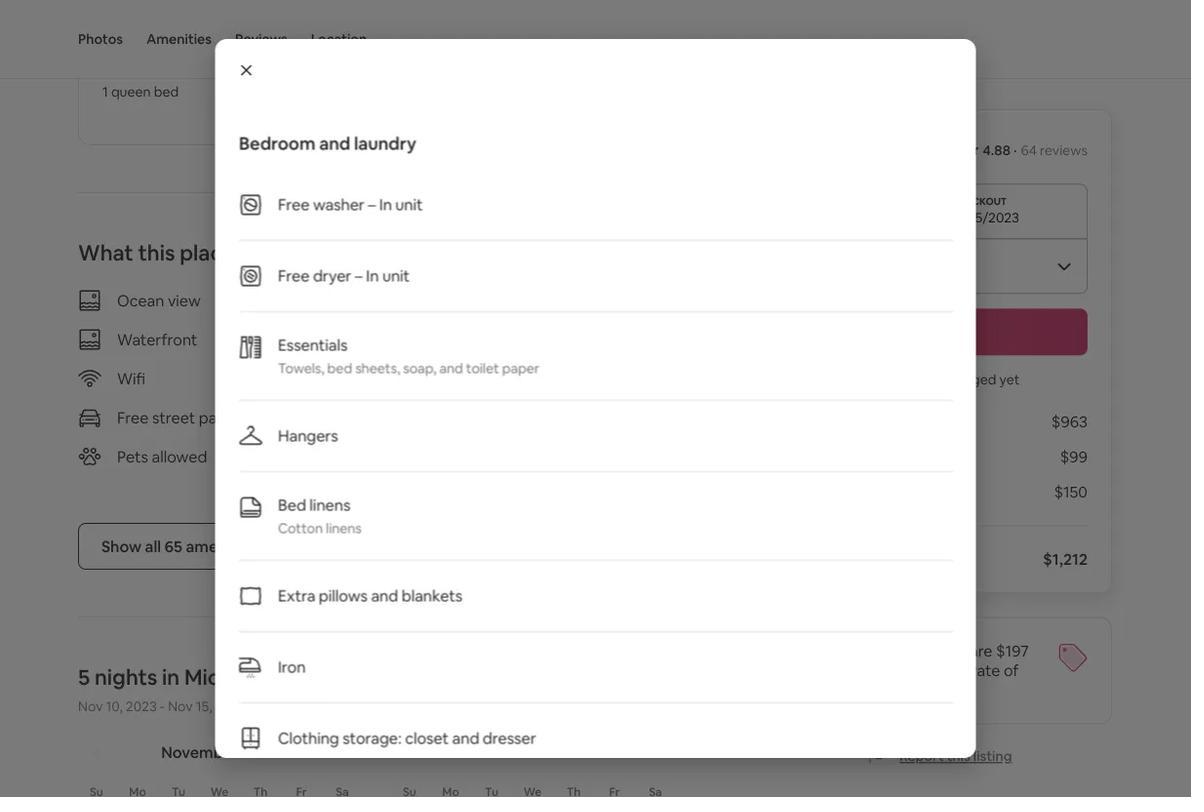 Task type: locate. For each thing, give the bounding box(es) containing it.
2 view from the left
[[474, 290, 508, 310]]

65
[[164, 536, 182, 556]]

than
[[823, 660, 855, 680]]

1 nov from the left
[[78, 698, 103, 715]]

linens up cotton
[[309, 495, 350, 515]]

reviews
[[1040, 141, 1088, 159]]

free
[[278, 195, 309, 215], [278, 266, 309, 286], [117, 407, 149, 427]]

1 vertical spatial –
[[354, 266, 362, 286]]

0 vertical spatial in
[[379, 195, 392, 215]]

1 horizontal spatial nov
[[168, 698, 193, 715]]

reviews
[[235, 30, 288, 48]]

view
[[168, 290, 201, 310], [474, 290, 508, 310]]

free up "pets"
[[117, 407, 149, 427]]

1 horizontal spatial this
[[947, 748, 971, 765]]

washer
[[313, 195, 364, 215]]

of
[[1004, 660, 1019, 680]]

in right washer at the left top
[[379, 195, 392, 215]]

report
[[899, 748, 944, 765]]

bed down essentials
[[327, 359, 352, 377]]

amenities button
[[146, 0, 212, 78]]

11/15/2023 button
[[792, 184, 1088, 239]]

unit for free washer – in unit
[[395, 195, 422, 215]]

1 horizontal spatial –
[[368, 195, 375, 215]]

offers
[[239, 239, 299, 267]]

0 vertical spatial this
[[138, 239, 175, 267]]

and right closet
[[452, 728, 479, 748]]

in for dryer
[[366, 266, 378, 286]]

linens right cotton
[[325, 519, 361, 537]]

nov right the -
[[168, 698, 193, 715]]

this up ocean view
[[138, 239, 175, 267]]

street
[[152, 407, 195, 427]]

nov
[[78, 698, 103, 715], [168, 698, 193, 715]]

2 vertical spatial free
[[117, 407, 149, 427]]

pets allowed
[[117, 447, 207, 467]]

1 horizontal spatial in
[[379, 195, 392, 215]]

1 horizontal spatial view
[[474, 290, 508, 310]]

on
[[554, 445, 572, 465]]

0 vertical spatial linens
[[309, 495, 350, 515]]

and
[[319, 132, 350, 155], [439, 359, 463, 377], [371, 586, 398, 606], [452, 728, 479, 748]]

dryer
[[313, 266, 351, 286]]

nov left 10,
[[78, 698, 103, 715]]

and left the toilet
[[439, 359, 463, 377]]

and inside "essentials towels, bed sheets, soap, and toilet paper"
[[439, 359, 463, 377]]

5 nights in michigan city nov 10, 2023 - nov 15, 2023
[[78, 663, 322, 715]]

this left listing in the bottom of the page
[[947, 748, 971, 765]]

0 horizontal spatial nov
[[78, 698, 103, 715]]

blankets
[[401, 586, 462, 606]]

– for dryer
[[354, 266, 362, 286]]

closet
[[405, 728, 448, 748]]

yet
[[999, 371, 1020, 389]]

2023
[[126, 698, 157, 715], [215, 698, 246, 715], [242, 742, 278, 762], [554, 742, 590, 762]]

1 vertical spatial this
[[947, 748, 971, 765]]

location button
[[311, 0, 367, 78]]

amenities
[[146, 30, 212, 48]]

0 horizontal spatial view
[[168, 290, 201, 310]]

clothing
[[278, 728, 339, 748]]

0 vertical spatial unit
[[395, 195, 422, 215]]

security
[[427, 445, 486, 465]]

in right dryer on the top left of the page
[[366, 266, 378, 286]]

11/15/2023
[[952, 209, 1019, 227]]

the left avg.
[[859, 660, 883, 680]]

free left dryer on the top left of the page
[[278, 266, 309, 286]]

storage:
[[342, 728, 401, 748]]

unit
[[395, 195, 422, 215], [382, 266, 409, 286]]

– right dryer on the top left of the page
[[354, 266, 362, 286]]

wifi
[[117, 368, 145, 388]]

show
[[101, 536, 142, 556]]

view for ocean view
[[168, 290, 201, 310]]

0 vertical spatial free
[[278, 195, 309, 215]]

and left laundry
[[319, 132, 350, 155]]

$150
[[1054, 482, 1088, 502]]

ocean
[[117, 290, 164, 310]]

in for washer
[[379, 195, 392, 215]]

bed
[[154, 83, 179, 101], [327, 359, 352, 377]]

ocean view
[[117, 290, 201, 310]]

extra pillows and blankets
[[278, 586, 462, 606]]

1 horizontal spatial bed
[[327, 359, 352, 377]]

1 vertical spatial in
[[366, 266, 378, 286]]

1 vertical spatial bed
[[327, 359, 352, 377]]

$963
[[1052, 412, 1088, 432]]

linens
[[309, 495, 350, 515], [325, 519, 361, 537]]

this for what
[[138, 239, 175, 267]]

amenities
[[186, 536, 258, 556]]

won't
[[887, 371, 922, 389]]

soap,
[[403, 359, 436, 377]]

michigan
[[184, 663, 275, 691]]

bed right queen
[[154, 83, 179, 101]]

1 view from the left
[[168, 290, 201, 310]]

dedicated
[[427, 368, 502, 388]]

unit for free dryer – in unit
[[382, 266, 409, 286]]

this for report
[[947, 748, 971, 765]]

-
[[160, 698, 165, 715]]

60
[[849, 680, 868, 700]]

–
[[368, 195, 375, 215], [354, 266, 362, 286]]

free dryer – in unit
[[278, 266, 409, 286]]

0 vertical spatial –
[[368, 195, 375, 215]]

the left last on the bottom right of page
[[792, 680, 817, 700]]

0 horizontal spatial this
[[138, 239, 175, 267]]

1 vertical spatial linens
[[325, 519, 361, 537]]

photos
[[78, 30, 123, 48]]

0 horizontal spatial bed
[[154, 83, 179, 101]]

free left washer at the left top
[[278, 195, 309, 215]]

4.88
[[983, 141, 1011, 159]]

1 vertical spatial unit
[[382, 266, 409, 286]]

– right washer at the left top
[[368, 195, 375, 215]]

and right pillows at the bottom left of the page
[[371, 586, 398, 606]]

view right the "beach"
[[474, 290, 508, 310]]

1 horizontal spatial the
[[859, 660, 883, 680]]

1
[[102, 83, 108, 101]]

all
[[145, 536, 161, 556]]

you won't be charged yet
[[860, 371, 1020, 389]]

toilet
[[466, 359, 499, 377]]

cotton
[[278, 519, 322, 537]]

show all 65 amenities button
[[78, 523, 281, 570]]

unit right dryer on the top left of the page
[[382, 266, 409, 286]]

nights
[[95, 663, 157, 691]]

0 horizontal spatial in
[[366, 266, 378, 286]]

unit down laundry
[[395, 195, 422, 215]]

view right "ocean"
[[168, 290, 201, 310]]

bed inside "essentials towels, bed sheets, soap, and toilet paper"
[[327, 359, 352, 377]]

bed for 1
[[154, 83, 179, 101]]

0 vertical spatial bed
[[154, 83, 179, 101]]

november 2023
[[161, 742, 278, 762]]

this
[[138, 239, 175, 267], [947, 748, 971, 765]]

laundry
[[354, 132, 416, 155]]

1 vertical spatial free
[[278, 266, 309, 286]]

iron
[[278, 657, 305, 677]]

the
[[859, 660, 883, 680], [792, 680, 817, 700]]

0 horizontal spatial –
[[354, 266, 362, 286]]

2023 right 15,
[[215, 698, 246, 715]]

free for free dryer – in unit
[[278, 266, 309, 286]]



Task type: vqa. For each thing, say whether or not it's contained in the screenshot.
rightmost –
yes



Task type: describe. For each thing, give the bounding box(es) containing it.
show all 65 amenities
[[101, 536, 258, 556]]

15,
[[196, 698, 212, 715]]

clothing storage: closet and dresser
[[278, 728, 536, 748]]

dates
[[926, 641, 966, 661]]

$99
[[1060, 447, 1088, 467]]

days.
[[871, 680, 908, 700]]

10,
[[106, 698, 123, 715]]

what this place offers dialog
[[215, 39, 976, 775]]

report this listing
[[899, 748, 1012, 765]]

extra
[[278, 586, 315, 606]]

dedicated workspace
[[427, 368, 584, 388]]

·
[[1014, 141, 1017, 159]]

listing
[[973, 748, 1012, 765]]

2023 right november
[[242, 742, 278, 762]]

what this place offers
[[78, 239, 299, 267]]

$197
[[996, 641, 1029, 661]]

free for free street parking
[[117, 407, 149, 427]]

last
[[820, 680, 846, 700]]

reviews button
[[235, 0, 288, 78]]

are
[[970, 641, 993, 661]]

december
[[473, 742, 551, 762]]

you
[[860, 371, 884, 389]]

less
[[792, 660, 819, 680]]

be
[[925, 371, 941, 389]]

bedroom
[[239, 132, 315, 155]]

$1,212
[[1043, 549, 1088, 569]]

64
[[1021, 141, 1037, 159]]

4.88 · 64 reviews
[[983, 141, 1088, 159]]

bed for essentials
[[327, 359, 352, 377]]

bedroom and laundry
[[239, 132, 416, 155]]

beach
[[427, 290, 471, 310]]

december 2023
[[473, 742, 590, 762]]

place
[[180, 239, 235, 267]]

free for free washer – in unit
[[278, 195, 309, 215]]

your
[[890, 641, 923, 661]]

what
[[78, 239, 133, 267]]

bed linens cotton linens
[[278, 495, 361, 537]]

property
[[427, 464, 491, 484]]

location
[[311, 30, 367, 48]]

dresser
[[482, 728, 536, 748]]

bed
[[278, 495, 306, 515]]

avg.
[[886, 660, 916, 680]]

total before taxes
[[792, 549, 925, 569]]

city
[[280, 663, 322, 691]]

beach view
[[427, 290, 508, 310]]

parking
[[199, 407, 253, 427]]

in
[[162, 663, 180, 691]]

cameras
[[489, 445, 550, 465]]

security cameras on property
[[427, 445, 572, 484]]

essentials
[[278, 335, 347, 355]]

total
[[792, 549, 829, 569]]

2023 left the -
[[126, 698, 157, 715]]

free washer – in unit
[[278, 195, 422, 215]]

rate
[[971, 660, 1000, 680]]

paper
[[502, 359, 539, 377]]

5
[[78, 663, 90, 691]]

photos button
[[78, 0, 123, 78]]

calendar application
[[55, 721, 1191, 797]]

sheets,
[[355, 359, 400, 377]]

taxes
[[885, 549, 925, 569]]

report this listing button
[[868, 748, 1012, 765]]

essentials towels, bed sheets, soap, and toilet paper
[[278, 335, 539, 377]]

0 horizontal spatial the
[[792, 680, 817, 700]]

queen
[[111, 83, 151, 101]]

– for washer
[[368, 195, 375, 215]]

november
[[161, 742, 238, 762]]

pillows
[[318, 586, 367, 606]]

before
[[832, 549, 882, 569]]

nightly
[[919, 660, 968, 680]]

your dates are $197 less than the avg. nightly rate of the last 60 days.
[[792, 641, 1029, 700]]

view for beach view
[[474, 290, 508, 310]]

free street parking
[[117, 407, 253, 427]]

hangers
[[278, 426, 338, 446]]

2 nov from the left
[[168, 698, 193, 715]]

allowed
[[152, 447, 207, 467]]

2023 right december
[[554, 742, 590, 762]]

towels,
[[278, 359, 324, 377]]

pets
[[117, 447, 148, 467]]



